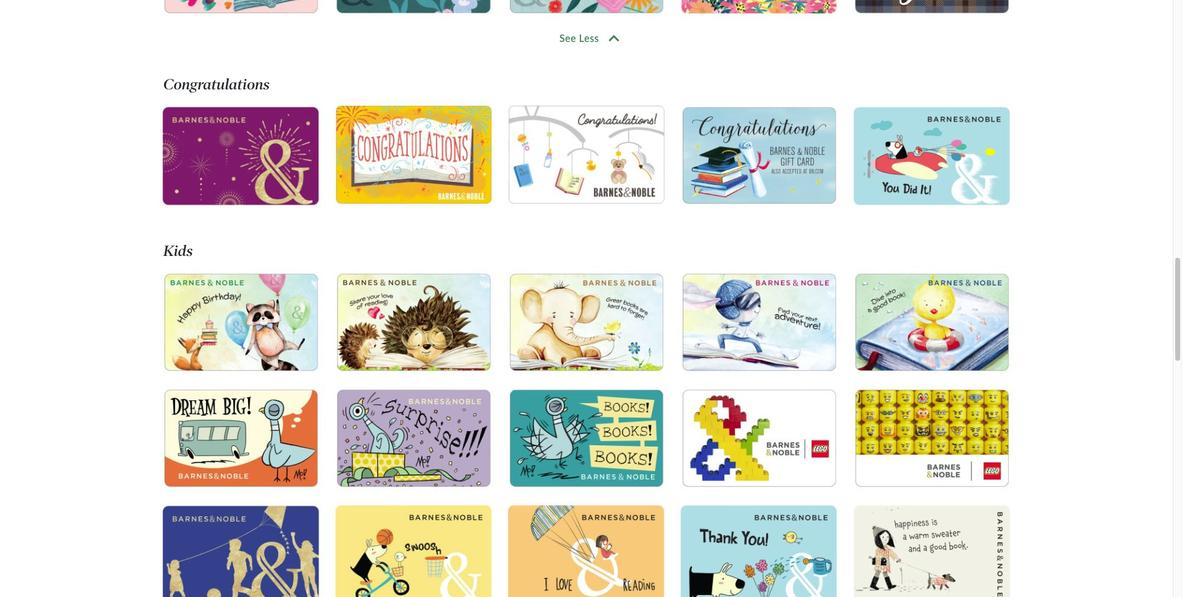 Task type: describe. For each thing, give the bounding box(es) containing it.
blue toys and games image
[[160, 502, 321, 597]]

baby shower image
[[506, 103, 667, 207]]

lego figures image
[[852, 386, 1013, 490]]

less
[[579, 32, 599, 44]]

hearts and books image
[[160, 0, 321, 17]]

congratulations
[[163, 75, 270, 93]]

extra yarn image
[[852, 502, 1013, 597]]

kids thank you image
[[679, 502, 840, 597]]

worlds best dad image
[[852, 0, 1013, 17]]

spring green image
[[506, 0, 667, 17]]

congratulations image
[[333, 103, 494, 207]]



Task type: vqa. For each thing, say whether or not it's contained in the screenshot.
to
no



Task type: locate. For each thing, give the bounding box(es) containing it.
see less
[[559, 32, 599, 44]]

kids generic image
[[333, 502, 494, 597]]

graduation image
[[679, 103, 840, 208]]

kids elephant image
[[506, 270, 667, 374]]

kids
[[163, 242, 193, 260]]

pigeon books card image
[[506, 386, 667, 490]]

kids love reading image
[[506, 502, 667, 597]]

see
[[559, 32, 576, 44]]

see less link
[[160, 32, 1013, 44]]

purple congrats image
[[160, 103, 321, 211]]

pigeon surprise image
[[333, 386, 494, 490]]

kids congrats image
[[852, 103, 1013, 211]]

kids rabbit image
[[679, 270, 840, 374]]

spring teal image
[[333, 0, 494, 17]]

kids duck image
[[852, 270, 1013, 374]]

lego ampersand image
[[679, 386, 840, 490]]

mom floral image
[[679, 0, 840, 17]]

kids happy birthday raccoon image
[[160, 270, 321, 374]]

dream big pigeon image
[[160, 386, 321, 490]]

kids porcupine image
[[333, 270, 494, 374]]



